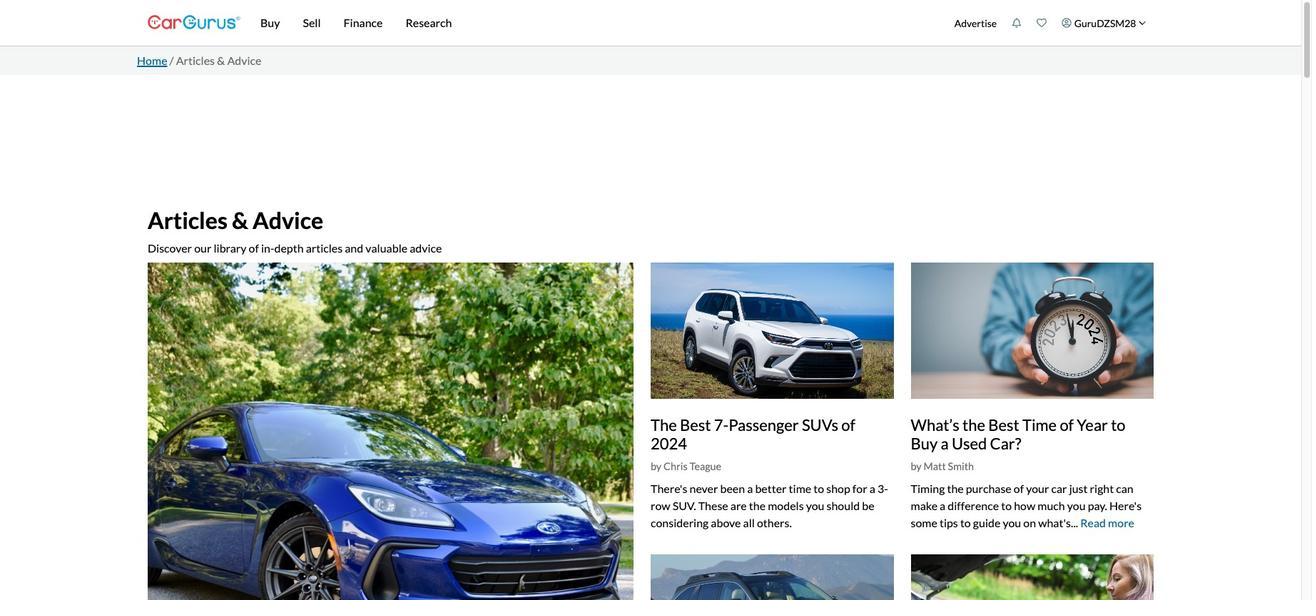 Task type: vqa. For each thing, say whether or not it's contained in the screenshot.
the a within Timing the purchase of your car just right can make a difference to how much you pay. Here's some tips to guide you on what's...
yes



Task type: describe. For each thing, give the bounding box(es) containing it.
time
[[1023, 415, 1057, 435]]

2024
[[651, 434, 688, 453]]

your
[[1027, 482, 1050, 495]]

are
[[731, 499, 747, 513]]

the best 7-passenger suvs of 2024 image
[[651, 263, 894, 399]]

just
[[1070, 482, 1088, 495]]

read more
[[1081, 516, 1135, 530]]

you inside there's never been a better time to shop for a 3- row suv. these are the models you should be considering above all others.
[[807, 499, 825, 513]]

how
[[1015, 499, 1036, 513]]

all
[[744, 516, 755, 530]]

suv.
[[673, 499, 697, 513]]

a left "3-"
[[870, 482, 876, 495]]

finance button
[[332, 0, 394, 46]]

more
[[1109, 516, 1135, 530]]

a inside what's the best time of year to buy a used car?
[[941, 434, 949, 453]]

there's
[[651, 482, 688, 495]]

these
[[699, 499, 729, 513]]

the best 7-passenger suvs of 2024
[[651, 415, 856, 453]]

research
[[406, 16, 452, 29]]

/
[[170, 54, 174, 67]]

what's the best time of year to buy a used car? image
[[911, 263, 1154, 399]]

above
[[711, 516, 741, 530]]

library
[[214, 242, 247, 255]]

what's the best time of year to buy a used car? link
[[911, 415, 1126, 453]]

teague
[[690, 461, 722, 473]]

2 horizontal spatial you
[[1068, 499, 1086, 513]]

menu containing advertise
[[948, 3, 1154, 43]]

year
[[1078, 415, 1109, 435]]

in-
[[261, 242, 275, 255]]

best inside the best 7-passenger suvs of 2024
[[680, 415, 711, 435]]

used
[[952, 434, 988, 453]]

car
[[1052, 482, 1068, 495]]

home / articles & advice
[[137, 54, 262, 67]]

1 vertical spatial advice
[[253, 206, 324, 234]]

finance
[[344, 16, 383, 29]]

right
[[1091, 482, 1115, 495]]

for
[[853, 482, 868, 495]]

buy inside what's the best time of year to buy a used car?
[[911, 434, 938, 453]]

considering
[[651, 516, 709, 530]]

cargurus logo homepage link link
[[148, 2, 241, 43]]

buy button
[[249, 0, 292, 46]]

to inside what's the best time of year to buy a used car?
[[1112, 415, 1126, 435]]

1 vertical spatial &
[[232, 206, 248, 234]]

buy inside buy popup button
[[261, 16, 280, 29]]

read more link
[[1081, 516, 1135, 530]]

gurudzsm28 menu item
[[1055, 3, 1154, 43]]

the
[[651, 415, 677, 435]]

depth
[[275, 242, 304, 255]]

to right the tips
[[961, 516, 972, 530]]

be
[[863, 499, 875, 513]]

advertise link
[[948, 3, 1005, 43]]

shop
[[827, 482, 851, 495]]

by for what's the best time of year to buy a used car?
[[911, 461, 922, 473]]

gurudzsm28 button
[[1055, 3, 1154, 43]]

0 vertical spatial advice
[[227, 54, 262, 67]]

purchase
[[967, 482, 1012, 495]]

matt
[[924, 461, 947, 473]]

home
[[137, 54, 167, 67]]

a inside timing the purchase of your car just right can make a difference to how much you pay. here's some tips to guide you on what's...
[[940, 499, 946, 513]]

suvs
[[802, 415, 839, 435]]

0 vertical spatial articles
[[176, 54, 215, 67]]

timing
[[911, 482, 946, 495]]

discover
[[148, 242, 192, 255]]

row
[[651, 499, 671, 513]]

best inside what's the best time of year to buy a used car?
[[989, 415, 1020, 435]]

advice
[[410, 242, 442, 255]]

menu bar containing buy
[[241, 0, 948, 46]]

valuable
[[366, 242, 408, 255]]

the inside there's never been a better time to shop for a 3- row suv. these are the models you should be considering above all others.
[[750, 499, 766, 513]]

better
[[756, 482, 787, 495]]

advertise
[[955, 17, 998, 29]]

on
[[1024, 516, 1037, 530]]

can
[[1117, 482, 1134, 495]]

to inside there's never been a better time to shop for a 3- row suv. these are the models you should be considering above all others.
[[814, 482, 825, 495]]

sell button
[[292, 0, 332, 46]]

make
[[911, 499, 938, 513]]

models
[[768, 499, 804, 513]]

by chris teague
[[651, 461, 722, 473]]



Task type: locate. For each thing, give the bounding box(es) containing it.
0 horizontal spatial by
[[651, 461, 662, 473]]

0 horizontal spatial &
[[217, 54, 225, 67]]

1 horizontal spatial buy
[[911, 434, 938, 453]]

here's
[[1110, 499, 1142, 513]]

articles up our
[[148, 206, 228, 234]]

advice down buy popup button
[[227, 54, 262, 67]]

to left how on the right of the page
[[1002, 499, 1012, 513]]

of inside the best 7-passenger suvs of 2024
[[842, 415, 856, 435]]

of inside timing the purchase of your car just right can make a difference to how much you pay. here's some tips to guide you on what's...
[[1014, 482, 1025, 495]]

buy
[[261, 16, 280, 29], [911, 434, 938, 453]]

never
[[690, 482, 719, 495]]

1 horizontal spatial by
[[911, 461, 922, 473]]

0 vertical spatial buy
[[261, 16, 280, 29]]

a right been
[[748, 482, 753, 495]]

you left on
[[1003, 516, 1022, 530]]

tips
[[940, 516, 959, 530]]

the inside timing the purchase of your car just right can make a difference to how much you pay. here's some tips to guide you on what's...
[[948, 482, 964, 495]]

menu
[[948, 3, 1154, 43]]

read
[[1081, 516, 1107, 530]]

home link
[[137, 54, 167, 67]]

of inside what's the best time of year to buy a used car?
[[1061, 415, 1075, 435]]

car?
[[991, 434, 1022, 453]]

to
[[1112, 415, 1126, 435], [814, 482, 825, 495], [1002, 499, 1012, 513], [961, 516, 972, 530]]

what's
[[911, 415, 960, 435]]

timing the purchase of your car just right can make a difference to how much you pay. here's some tips to guide you on what's...
[[911, 482, 1142, 530]]

articles & advice
[[148, 206, 324, 234]]

best left time
[[989, 415, 1020, 435]]

difference
[[948, 499, 1000, 513]]

1 vertical spatial the
[[948, 482, 964, 495]]

2 best from the left
[[989, 415, 1020, 435]]

the best 7-passenger suvs of 2024 link
[[651, 415, 856, 453]]

of left "year"
[[1061, 415, 1075, 435]]

1 vertical spatial buy
[[911, 434, 938, 453]]

smith
[[949, 461, 975, 473]]

research button
[[394, 0, 464, 46]]

gurudzsm28
[[1075, 17, 1137, 29]]

you down time
[[807, 499, 825, 513]]

the for what's
[[963, 415, 986, 435]]

cargurus logo homepage link image
[[148, 2, 241, 43]]

by matt smith
[[911, 461, 975, 473]]

to right "year"
[[1112, 415, 1126, 435]]

time
[[789, 482, 812, 495]]

some
[[911, 516, 938, 530]]

passenger
[[729, 415, 799, 435]]

should
[[827, 499, 860, 513]]

there's never been a better time to shop for a 3- row suv. these are the models you should be considering above all others.
[[651, 482, 889, 530]]

chris
[[664, 461, 688, 473]]

the best used suvs under $20,000 in 2024 image
[[651, 555, 894, 600]]

1 horizontal spatial best
[[989, 415, 1020, 435]]

of left in-
[[249, 242, 259, 255]]

buy left sell
[[261, 16, 280, 29]]

& up library at the top left of page
[[232, 206, 248, 234]]

user icon image
[[1063, 18, 1073, 28]]

by left chris
[[651, 461, 662, 473]]

sell
[[303, 16, 321, 29]]

& down the cargurus logo homepage link link
[[217, 54, 225, 67]]

0 horizontal spatial best
[[680, 415, 711, 435]]

0 horizontal spatial you
[[807, 499, 825, 513]]

saved cars image
[[1038, 18, 1048, 28]]

discover our library of in-depth articles and valuable advice
[[148, 242, 442, 255]]

the right are
[[750, 499, 766, 513]]

a
[[941, 434, 949, 453], [748, 482, 753, 495], [870, 482, 876, 495], [940, 499, 946, 513]]

been
[[721, 482, 745, 495]]

the for timing
[[948, 482, 964, 495]]

1 by from the left
[[651, 461, 662, 473]]

the left the car?
[[963, 415, 986, 435]]

of right suvs
[[842, 415, 856, 435]]

by
[[651, 461, 662, 473], [911, 461, 922, 473]]

1 vertical spatial articles
[[148, 206, 228, 234]]

2 vertical spatial the
[[750, 499, 766, 513]]

1 horizontal spatial you
[[1003, 516, 1022, 530]]

1 best from the left
[[680, 415, 711, 435]]

and
[[345, 242, 364, 255]]

chevron down image
[[1139, 19, 1147, 27]]

advice
[[227, 54, 262, 67], [253, 206, 324, 234]]

best
[[680, 415, 711, 435], [989, 415, 1020, 435]]

pay.
[[1089, 499, 1108, 513]]

much
[[1038, 499, 1066, 513]]

the down smith
[[948, 482, 964, 495]]

you down just on the right of page
[[1068, 499, 1086, 513]]

by left matt
[[911, 461, 922, 473]]

the best sports cars under $30k to buy in 2024 image
[[148, 263, 634, 600]]

guide
[[974, 516, 1001, 530]]

you
[[807, 499, 825, 513], [1068, 499, 1086, 513], [1003, 516, 1022, 530]]

what's...
[[1039, 516, 1079, 530]]

3-
[[878, 482, 889, 495]]

best left 7-
[[680, 415, 711, 435]]

1 horizontal spatial &
[[232, 206, 248, 234]]

of up how on the right of the page
[[1014, 482, 1025, 495]]

what's the best time of year to buy a used car?
[[911, 415, 1126, 453]]

a up by matt smith
[[941, 434, 949, 453]]

&
[[217, 54, 225, 67], [232, 206, 248, 234]]

to right time
[[814, 482, 825, 495]]

a up the tips
[[940, 499, 946, 513]]

buy up matt
[[911, 434, 938, 453]]

0 vertical spatial the
[[963, 415, 986, 435]]

open notifications image
[[1013, 18, 1023, 28]]

the
[[963, 415, 986, 435], [948, 482, 964, 495], [750, 499, 766, 513]]

of
[[249, 242, 259, 255], [842, 415, 856, 435], [1061, 415, 1075, 435], [1014, 482, 1025, 495]]

by for the best 7-passenger suvs of 2024
[[651, 461, 662, 473]]

others.
[[757, 516, 792, 530]]

0 horizontal spatial buy
[[261, 16, 280, 29]]

7-
[[714, 415, 729, 435]]

articles
[[176, 54, 215, 67], [148, 206, 228, 234]]

0 vertical spatial &
[[217, 54, 225, 67]]

articles right the /
[[176, 54, 215, 67]]

advice up depth at top
[[253, 206, 324, 234]]

our
[[194, 242, 212, 255]]

articles
[[306, 242, 343, 255]]

the inside what's the best time of year to buy a used car?
[[963, 415, 986, 435]]

autocheck vs. carfax: which vehicle history report do you need? image
[[911, 555, 1154, 600]]

menu bar
[[241, 0, 948, 46]]

2 by from the left
[[911, 461, 922, 473]]



